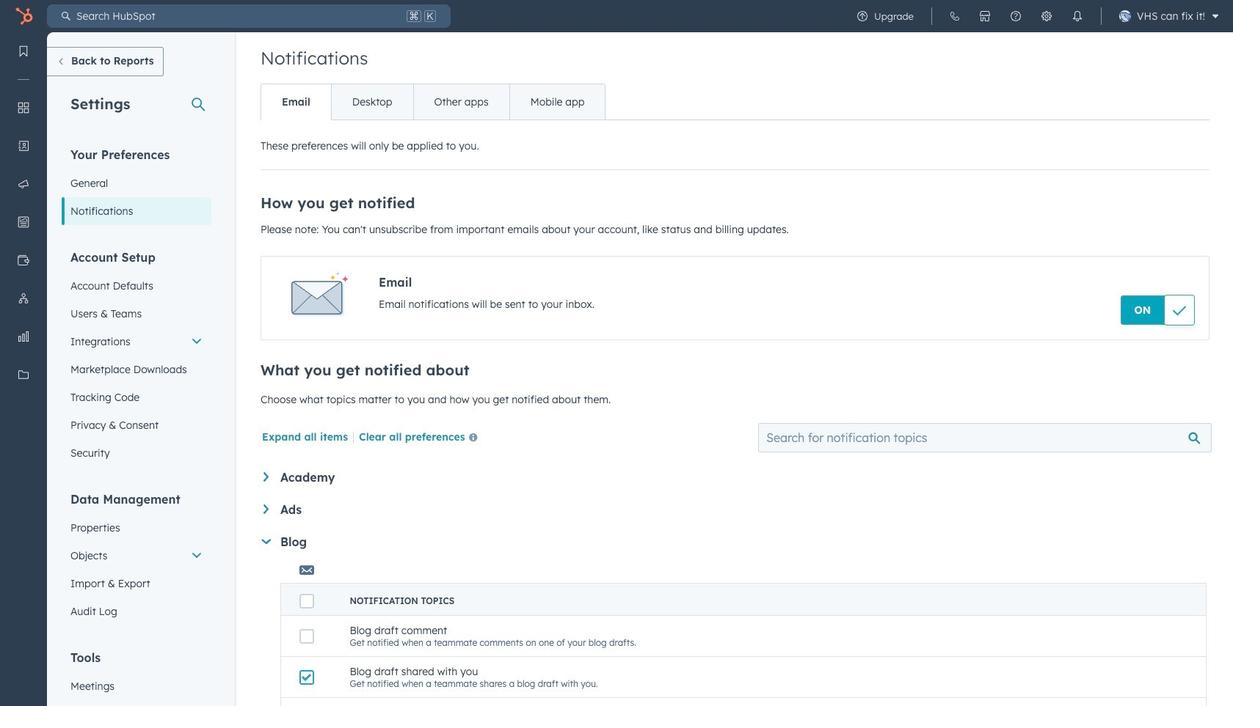 Task type: vqa. For each thing, say whether or not it's contained in the screenshot.
"Notifications" icon
yes



Task type: locate. For each thing, give the bounding box(es) containing it.
1 vertical spatial caret image
[[264, 505, 269, 514]]

tools element
[[62, 650, 211, 707]]

navigation
[[261, 84, 606, 120]]

0 vertical spatial caret image
[[264, 473, 269, 482]]

help image
[[1010, 10, 1022, 22]]

1 horizontal spatial menu
[[847, 0, 1224, 32]]

settings image
[[1041, 10, 1053, 22]]

1 caret image from the top
[[264, 473, 269, 482]]

account setup element
[[62, 250, 211, 468]]

menu
[[847, 0, 1224, 32], [0, 32, 47, 670]]

caret image
[[264, 473, 269, 482], [264, 505, 269, 514]]

0 horizontal spatial menu
[[0, 32, 47, 670]]

data management element
[[62, 492, 211, 626]]

2 caret image from the top
[[264, 505, 269, 514]]



Task type: describe. For each thing, give the bounding box(es) containing it.
your preferences element
[[62, 147, 211, 225]]

Search for notification topics search field
[[759, 424, 1212, 453]]

notifications image
[[1072, 10, 1083, 22]]

caret image
[[262, 540, 271, 545]]

marketplaces image
[[979, 10, 991, 22]]

ruby anderson image
[[1119, 10, 1131, 22]]

bookmarks primary navigation item image
[[18, 46, 29, 57]]

Search HubSpot search field
[[70, 4, 404, 28]]



